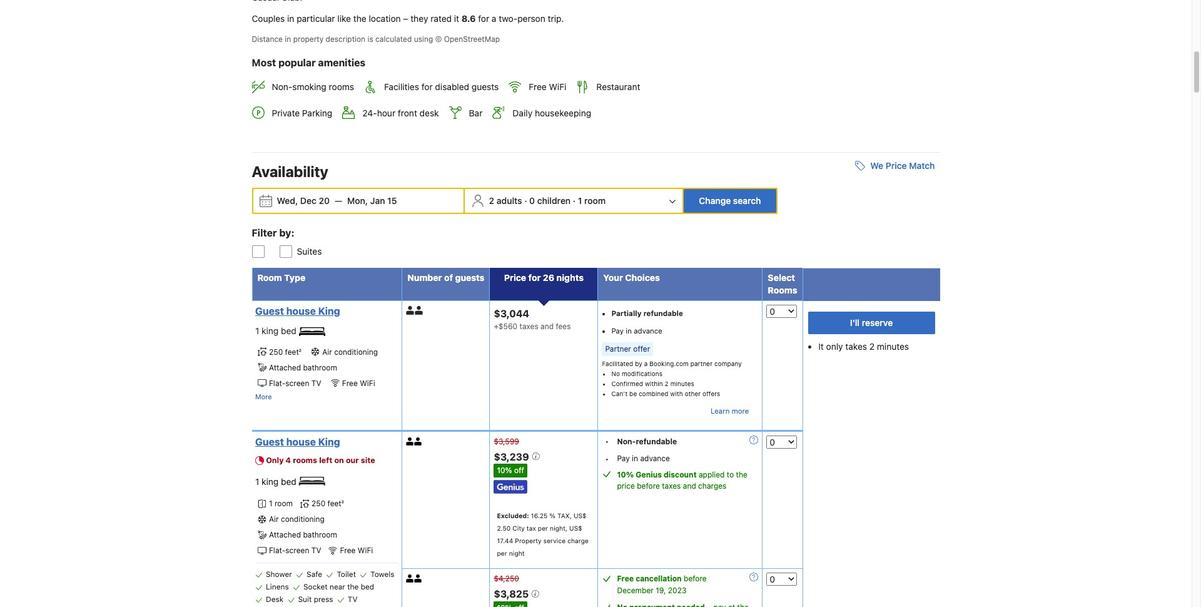 Task type: vqa. For each thing, say whether or not it's contained in the screenshot.
bottom 'king'
yes



Task type: locate. For each thing, give the bounding box(es) containing it.
1 horizontal spatial rooms
[[329, 82, 354, 92]]

property
[[293, 35, 324, 44]]

0 vertical spatial taxes
[[520, 322, 539, 331]]

rooms down amenities at the left of the page
[[329, 82, 354, 92]]

1 room
[[269, 499, 293, 508]]

1 vertical spatial bathroom
[[303, 530, 337, 540]]

bed down 4
[[281, 476, 297, 487]]

it
[[454, 13, 459, 24]]

tax
[[527, 525, 536, 532]]

room down 4
[[275, 499, 293, 508]]

2 flat-screen tv from the top
[[269, 546, 321, 555]]

2 king from the top
[[262, 476, 279, 487]]

guest down room at left top
[[255, 305, 284, 317]]

0 vertical spatial flat-screen tv
[[269, 378, 321, 388]]

before down genius
[[637, 481, 660, 491]]

occupancy image
[[406, 575, 414, 583], [414, 575, 423, 583]]

1 vertical spatial per
[[497, 550, 507, 557]]

the for socket near the bed
[[347, 582, 359, 592]]

1 horizontal spatial air
[[322, 347, 332, 357]]

disabled
[[435, 82, 469, 92]]

0 horizontal spatial before
[[637, 481, 660, 491]]

flat-
[[269, 378, 286, 388], [269, 546, 286, 555]]

socket near the bed
[[304, 582, 374, 592]]

rooms right 4
[[293, 455, 317, 465]]

can't
[[612, 390, 628, 397]]

0 horizontal spatial conditioning
[[281, 515, 325, 524]]

0 vertical spatial non-
[[272, 82, 292, 92]]

private
[[272, 107, 300, 118]]

refundable right "partially"
[[644, 309, 683, 317]]

the right "like" at the top left of page
[[354, 13, 367, 24]]

0
[[530, 195, 535, 206]]

bed down towels
[[361, 582, 374, 592]]

1 horizontal spatial before
[[684, 574, 707, 584]]

flat-screen tv up more
[[269, 378, 321, 388]]

for left 26
[[529, 272, 541, 283]]

0 vertical spatial king
[[262, 325, 279, 336]]

search
[[733, 195, 761, 206]]

1 vertical spatial 1 king bed
[[255, 476, 299, 487]]

1 horizontal spatial per
[[538, 525, 548, 532]]

1 vertical spatial guests
[[455, 272, 485, 283]]

10% up the price
[[617, 470, 634, 479]]

1 vertical spatial pay
[[617, 454, 630, 463]]

0 horizontal spatial ·
[[525, 195, 527, 206]]

king
[[262, 325, 279, 336], [262, 476, 279, 487]]

pay up the price
[[617, 454, 630, 463]]

1 vertical spatial free wifi
[[342, 378, 375, 388]]

december
[[617, 586, 654, 595]]

1 horizontal spatial taxes
[[662, 481, 681, 491]]

10% off. you're getting a reduced rate because this property is offering a discount.. element down $3,239
[[494, 464, 527, 478]]

2 right takes
[[870, 341, 875, 352]]

before up 2023
[[684, 574, 707, 584]]

pay up partner
[[612, 327, 624, 335]]

1 guest from the top
[[255, 305, 284, 317]]

guests
[[472, 82, 499, 92], [455, 272, 485, 283]]

1 horizontal spatial minutes
[[877, 341, 909, 352]]

partner
[[691, 360, 713, 367]]

applied to the price before taxes and charges
[[617, 470, 748, 491]]

1 • from the top
[[606, 437, 609, 446]]

2 · from the left
[[573, 195, 576, 206]]

1 vertical spatial taxes
[[662, 481, 681, 491]]

0 vertical spatial for
[[478, 13, 490, 24]]

0 vertical spatial attached bathroom
[[269, 363, 337, 372]]

1 horizontal spatial 2
[[665, 380, 669, 387]]

1 vertical spatial bed
[[281, 476, 297, 487]]

1 horizontal spatial a
[[644, 360, 648, 367]]

attached up more
[[269, 363, 301, 372]]

taxes inside applied to the price before taxes and charges
[[662, 481, 681, 491]]

$4,250
[[494, 574, 519, 584]]

1 vertical spatial pay in advance
[[617, 454, 670, 463]]

10% left off
[[497, 466, 512, 475]]

toilet
[[337, 570, 356, 579]]

1 king bed down room type
[[255, 325, 299, 336]]

0 horizontal spatial for
[[422, 82, 433, 92]]

taxes inside $3,044 +$560 taxes and fees
[[520, 322, 539, 331]]

facilities
[[384, 82, 419, 92]]

1 more details on meals and payment options image from the top
[[750, 435, 759, 444]]

250 right 1 room
[[312, 499, 326, 508]]

rooms for 4
[[293, 455, 317, 465]]

1 vertical spatial guest house king
[[255, 436, 340, 447]]

guest house king up 4
[[255, 436, 340, 447]]

250 feet² up more
[[269, 347, 302, 357]]

0 vertical spatial house
[[286, 305, 316, 317]]

1 horizontal spatial conditioning
[[334, 347, 378, 357]]

0 vertical spatial •
[[606, 437, 609, 446]]

room inside dropdown button
[[585, 195, 606, 206]]

rooms for smoking
[[329, 82, 354, 92]]

2 right within
[[665, 380, 669, 387]]

0 vertical spatial pay in advance
[[612, 327, 663, 335]]

advance down partially refundable
[[634, 327, 663, 335]]

the right 'to'
[[736, 470, 748, 479]]

0 vertical spatial us$
[[574, 512, 587, 520]]

0 horizontal spatial 250 feet²
[[269, 347, 302, 357]]

off
[[514, 466, 524, 475]]

1 vertical spatial the
[[736, 470, 748, 479]]

price left 26
[[504, 272, 526, 283]]

· right children
[[573, 195, 576, 206]]

conditioning
[[334, 347, 378, 357], [281, 515, 325, 524]]

king down room at left top
[[262, 325, 279, 336]]

2 vertical spatial for
[[529, 272, 541, 283]]

flat- up shower
[[269, 546, 286, 555]]

safe
[[307, 570, 322, 579]]

only
[[827, 341, 843, 352]]

0 horizontal spatial 250
[[269, 347, 283, 357]]

1 vertical spatial before
[[684, 574, 707, 584]]

partially refundable
[[612, 309, 683, 317]]

1 vertical spatial refundable
[[636, 437, 677, 446]]

0 vertical spatial more details on meals and payment options image
[[750, 435, 759, 444]]

guest
[[255, 305, 284, 317], [255, 436, 284, 447]]

0 horizontal spatial air
[[269, 515, 279, 524]]

1 occupancy image from the left
[[406, 575, 414, 583]]

king down only
[[262, 476, 279, 487]]

1 screen from the top
[[286, 378, 309, 388]]

•
[[606, 437, 609, 446], [606, 454, 609, 464]]

2 left adults
[[489, 195, 495, 206]]

%
[[550, 512, 556, 520]]

0 vertical spatial rooms
[[329, 82, 354, 92]]

flat- up more
[[269, 378, 286, 388]]

1 vertical spatial flat-
[[269, 546, 286, 555]]

0 horizontal spatial price
[[504, 272, 526, 283]]

0 horizontal spatial feet²
[[285, 347, 302, 357]]

1 horizontal spatial for
[[478, 13, 490, 24]]

0 vertical spatial 1 king bed
[[255, 325, 299, 336]]

attached down 1 room
[[269, 530, 301, 540]]

20
[[319, 195, 330, 206]]

in right couples
[[287, 13, 294, 24]]

1 guest house king from the top
[[255, 305, 340, 317]]

$3,239
[[494, 451, 532, 462]]

2 • from the top
[[606, 454, 609, 464]]

2 10% off. you're getting a reduced rate because this property is offering a discount.. element from the top
[[494, 602, 527, 607]]

pay in advance up offer
[[612, 327, 663, 335]]

house
[[286, 305, 316, 317], [286, 436, 316, 447]]

attached bathroom up more
[[269, 363, 337, 372]]

number
[[408, 272, 442, 283]]

1 vertical spatial conditioning
[[281, 515, 325, 524]]

· left the 0
[[525, 195, 527, 206]]

the for applied to the price before taxes and charges
[[736, 470, 748, 479]]

for for price for 26 nights
[[529, 272, 541, 283]]

0 vertical spatial and
[[541, 322, 554, 331]]

1 flat- from the top
[[269, 378, 286, 388]]

advance up 10% genius discount at the right bottom
[[641, 454, 670, 463]]

guest house king link
[[255, 305, 395, 317], [255, 435, 395, 448]]

and down discount
[[683, 481, 696, 491]]

1 king from the top
[[262, 325, 279, 336]]

1 vertical spatial guest
[[255, 436, 284, 447]]

1 vertical spatial king
[[262, 476, 279, 487]]

0 vertical spatial king
[[318, 305, 340, 317]]

1 attached bathroom from the top
[[269, 363, 337, 372]]

non- up genius
[[617, 437, 636, 446]]

pay
[[612, 327, 624, 335], [617, 454, 630, 463]]

1 vertical spatial king
[[318, 436, 340, 447]]

1 horizontal spatial price
[[886, 160, 907, 171]]

us$ right "tax,"
[[574, 512, 587, 520]]

refundable up 10% genius discount at the right bottom
[[636, 437, 677, 446]]

mon, jan 15 button
[[342, 189, 402, 212]]

minutes up with
[[671, 380, 695, 387]]

non- up private
[[272, 82, 292, 92]]

per down 17.44
[[497, 550, 507, 557]]

2 adults · 0 children · 1 room
[[489, 195, 606, 206]]

more
[[732, 407, 749, 415]]

a right the "by"
[[644, 360, 648, 367]]

occupancy image
[[406, 306, 415, 315], [415, 306, 424, 315], [406, 437, 414, 445], [414, 437, 423, 445]]

guests right of
[[455, 272, 485, 283]]

1 vertical spatial wifi
[[360, 378, 375, 388]]

250 feet² down left
[[312, 499, 344, 508]]

1 vertical spatial 2
[[870, 341, 875, 352]]

desk
[[420, 107, 439, 118]]

10% genius discount
[[617, 470, 697, 479]]

more
[[255, 392, 272, 400]]

0 vertical spatial price
[[886, 160, 907, 171]]

pay in advance up genius
[[617, 454, 670, 463]]

more details on meals and payment options image
[[750, 435, 759, 444], [750, 573, 759, 582]]

1 vertical spatial attached bathroom
[[269, 530, 337, 540]]

0 vertical spatial a
[[492, 13, 497, 24]]

only 4 rooms left on our site
[[266, 455, 375, 465]]

0 vertical spatial before
[[637, 481, 660, 491]]

for right 8.6
[[478, 13, 490, 24]]

location
[[369, 13, 401, 24]]

2 screen from the top
[[286, 546, 309, 555]]

1 bathroom from the top
[[303, 363, 337, 372]]

per right tax
[[538, 525, 548, 532]]

by
[[635, 360, 643, 367]]

mon,
[[347, 195, 368, 206]]

2 vertical spatial tv
[[348, 595, 358, 604]]

1 king bed down only
[[255, 476, 299, 487]]

0 vertical spatial advance
[[634, 327, 663, 335]]

and left "fees"
[[541, 322, 554, 331]]

taxes down $3,044
[[520, 322, 539, 331]]

dec
[[300, 195, 317, 206]]

2 vertical spatial 2
[[665, 380, 669, 387]]

advance
[[634, 327, 663, 335], [641, 454, 670, 463]]

1 horizontal spatial room
[[585, 195, 606, 206]]

screen
[[286, 378, 309, 388], [286, 546, 309, 555]]

• for non-refundable
[[606, 437, 609, 446]]

0 vertical spatial 2
[[489, 195, 495, 206]]

price right "we"
[[886, 160, 907, 171]]

king
[[318, 305, 340, 317], [318, 436, 340, 447]]

2 more details on meals and payment options image from the top
[[750, 573, 759, 582]]

0 vertical spatial the
[[354, 13, 367, 24]]

minutes down the i'll reserve button
[[877, 341, 909, 352]]

us$ up charge
[[570, 525, 583, 532]]

guest house king link down type
[[255, 305, 395, 317]]

fees
[[556, 322, 571, 331]]

house up 4
[[286, 436, 316, 447]]

bed
[[281, 325, 297, 336], [281, 476, 297, 487], [361, 582, 374, 592]]

taxes
[[520, 322, 539, 331], [662, 481, 681, 491]]

1 vertical spatial flat-screen tv
[[269, 546, 321, 555]]

1 horizontal spatial and
[[683, 481, 696, 491]]

2 horizontal spatial 2
[[870, 341, 875, 352]]

bed down type
[[281, 325, 297, 336]]

house down type
[[286, 305, 316, 317]]

per
[[538, 525, 548, 532], [497, 550, 507, 557]]

for left disabled
[[422, 82, 433, 92]]

taxes down discount
[[662, 481, 681, 491]]

0 vertical spatial free wifi
[[529, 82, 567, 92]]

guest up only
[[255, 436, 284, 447]]

2 horizontal spatial for
[[529, 272, 541, 283]]

shower
[[266, 570, 292, 579]]

non-smoking rooms
[[272, 82, 354, 92]]

guest house king link up left
[[255, 435, 395, 448]]

0 vertical spatial guest house king link
[[255, 305, 395, 317]]

in left property at the top left of page
[[285, 35, 291, 44]]

2 attached from the top
[[269, 530, 301, 540]]

refundable for non-refundable
[[636, 437, 677, 446]]

2 bathroom from the top
[[303, 530, 337, 540]]

2 guest house king from the top
[[255, 436, 340, 447]]

10%
[[497, 466, 512, 475], [617, 470, 634, 479]]

genius
[[636, 470, 662, 479]]

towels
[[371, 570, 395, 579]]

0 horizontal spatial room
[[275, 499, 293, 508]]

1 vertical spatial room
[[275, 499, 293, 508]]

0 vertical spatial bed
[[281, 325, 297, 336]]

minutes
[[877, 341, 909, 352], [671, 380, 695, 387]]

rooms
[[768, 285, 798, 295]]

room right children
[[585, 195, 606, 206]]

10% for 10% off
[[497, 466, 512, 475]]

in down non-refundable
[[632, 454, 638, 463]]

suites
[[297, 246, 322, 256]]

wed, dec 20 — mon, jan 15
[[277, 195, 397, 206]]

0 vertical spatial refundable
[[644, 309, 683, 317]]

attached bathroom down 1 room
[[269, 530, 337, 540]]

1 inside dropdown button
[[578, 195, 582, 206]]

250 up more
[[269, 347, 283, 357]]

the down toilet at the bottom of the page
[[347, 582, 359, 592]]

$3,599
[[494, 437, 519, 446]]

the inside applied to the price before taxes and charges
[[736, 470, 748, 479]]

i'll reserve button
[[808, 312, 935, 334]]

1 vertical spatial non-
[[617, 437, 636, 446]]

0 horizontal spatial 10%
[[497, 466, 512, 475]]

1 10% off. you're getting a reduced rate because this property is offering a discount.. element from the top
[[494, 464, 527, 478]]

0 horizontal spatial 2
[[489, 195, 495, 206]]

a left two-
[[492, 13, 497, 24]]

partner
[[605, 344, 631, 353]]

our
[[346, 455, 359, 465]]

10% off. you're getting a reduced rate because this property is offering a discount.. element
[[494, 464, 527, 478], [494, 602, 527, 607]]

change
[[699, 195, 731, 206]]

night,
[[550, 525, 568, 532]]

flat-screen tv up shower
[[269, 546, 321, 555]]

popular
[[279, 57, 316, 68]]

0 vertical spatial pay
[[612, 327, 624, 335]]

pay in advance
[[612, 327, 663, 335], [617, 454, 670, 463]]

room
[[585, 195, 606, 206], [275, 499, 293, 508]]

1 vertical spatial house
[[286, 436, 316, 447]]

guest house king down type
[[255, 305, 340, 317]]

0 vertical spatial minutes
[[877, 341, 909, 352]]

0 vertical spatial flat-
[[269, 378, 286, 388]]

and
[[541, 322, 554, 331], [683, 481, 696, 491]]

1 vertical spatial attached
[[269, 530, 301, 540]]

2 adults · 0 children · 1 room button
[[466, 189, 682, 213]]

distance
[[252, 35, 283, 44]]

0 vertical spatial room
[[585, 195, 606, 206]]

2 king from the top
[[318, 436, 340, 447]]

1 vertical spatial advance
[[641, 454, 670, 463]]

1 vertical spatial screen
[[286, 546, 309, 555]]

partially
[[612, 309, 642, 317]]

advance for partially refundable
[[634, 327, 663, 335]]

16.25
[[531, 512, 548, 520]]

and inside $3,044 +$560 taxes and fees
[[541, 322, 554, 331]]

parking
[[302, 107, 333, 118]]

1 vertical spatial us$
[[570, 525, 583, 532]]

2 vertical spatial wifi
[[358, 546, 373, 555]]

before inside before december 19, 2023
[[684, 574, 707, 584]]

10% off. you're getting a reduced rate because this property is offering a discount.. element down $3,825
[[494, 602, 527, 607]]

guests up bar
[[472, 82, 499, 92]]

daily housekeeping
[[513, 107, 592, 118]]



Task type: describe. For each thing, give the bounding box(es) containing it.
most popular amenities
[[252, 57, 366, 68]]

2 inside dropdown button
[[489, 195, 495, 206]]

1 king from the top
[[318, 305, 340, 317]]

service
[[544, 537, 566, 545]]

room
[[258, 272, 282, 283]]

adults
[[497, 195, 522, 206]]

0 vertical spatial tv
[[312, 378, 321, 388]]

calculated
[[376, 35, 412, 44]]

1 vertical spatial tv
[[312, 546, 321, 555]]

description
[[326, 35, 366, 44]]

price inside dropdown button
[[886, 160, 907, 171]]

pay for •
[[617, 454, 630, 463]]

they
[[411, 13, 428, 24]]

refundable for partially refundable
[[644, 309, 683, 317]]

10% off
[[497, 466, 524, 475]]

front
[[398, 107, 417, 118]]

we price match button
[[851, 154, 940, 177]]

learn
[[711, 407, 730, 415]]

0 vertical spatial 250 feet²
[[269, 347, 302, 357]]

with
[[671, 390, 683, 397]]

+$560
[[494, 322, 518, 331]]

0 vertical spatial 250
[[269, 347, 283, 357]]

partner offer facilitated by a booking.com partner company
[[602, 344, 742, 367]]

tax,
[[558, 512, 572, 520]]

left
[[319, 455, 333, 465]]

linens
[[266, 582, 289, 592]]

non- for refundable
[[617, 437, 636, 446]]

smoking
[[292, 82, 327, 92]]

• for pay in advance
[[606, 454, 609, 464]]

1 attached from the top
[[269, 363, 301, 372]]

1 vertical spatial 250
[[312, 499, 326, 508]]

26
[[543, 272, 555, 283]]

1 1 king bed from the top
[[255, 325, 299, 336]]

1 vertical spatial feet²
[[328, 499, 344, 508]]

24-
[[363, 107, 377, 118]]

cancellation
[[636, 574, 682, 584]]

within
[[645, 380, 663, 387]]

a inside the "partner offer facilitated by a booking.com partner company"
[[644, 360, 648, 367]]

4
[[286, 455, 291, 465]]

openstreetmap
[[444, 35, 500, 44]]

company
[[715, 360, 742, 367]]

0 vertical spatial conditioning
[[334, 347, 378, 357]]

your choices
[[604, 272, 660, 283]]

8.6
[[462, 13, 476, 24]]

2 vertical spatial free wifi
[[340, 546, 373, 555]]

1 guest house king link from the top
[[255, 305, 395, 317]]

suites group
[[242, 235, 940, 258]]

2 1 king bed from the top
[[255, 476, 299, 487]]

filter
[[252, 227, 277, 238]]

0 vertical spatial air conditioning
[[322, 347, 378, 357]]

hour
[[377, 107, 396, 118]]

rated
[[431, 13, 452, 24]]

pay for partially refundable
[[612, 327, 624, 335]]

2 house from the top
[[286, 436, 316, 447]]

2 guest from the top
[[255, 436, 284, 447]]

2 attached bathroom from the top
[[269, 530, 337, 540]]

1 vertical spatial price
[[504, 272, 526, 283]]

$3,044 +$560 taxes and fees
[[494, 308, 571, 331]]

and inside applied to the price before taxes and charges
[[683, 481, 696, 491]]

number of guests
[[408, 272, 485, 283]]

night
[[509, 550, 525, 557]]

nights
[[557, 272, 584, 283]]

amenities
[[318, 57, 366, 68]]

person
[[518, 13, 546, 24]]

10% for 10% genius discount
[[617, 470, 634, 479]]

couples in particular like the location – they rated it 8.6 for a two-person trip.
[[252, 13, 564, 24]]

free cancellation
[[617, 574, 682, 584]]

for for facilities for disabled guests
[[422, 82, 433, 92]]

in down "partially"
[[626, 327, 632, 335]]

before december 19, 2023
[[617, 574, 707, 595]]

0 vertical spatial guests
[[472, 82, 499, 92]]

19,
[[656, 586, 666, 595]]

it
[[819, 341, 824, 352]]

change search button
[[684, 189, 776, 213]]

minutes inside no modifications confirmed within 2 minutes can't be combined with other offers
[[671, 380, 695, 387]]

1 · from the left
[[525, 195, 527, 206]]

couples
[[252, 13, 285, 24]]

15
[[388, 195, 397, 206]]

1 vertical spatial air
[[269, 515, 279, 524]]

it only takes 2 minutes
[[819, 341, 909, 352]]

no
[[612, 370, 620, 377]]

1 vertical spatial air conditioning
[[269, 515, 325, 524]]

1 house from the top
[[286, 305, 316, 317]]

restaurant
[[597, 82, 641, 92]]

2 guest house king link from the top
[[255, 435, 395, 448]]

discount
[[664, 470, 697, 479]]

your
[[604, 272, 623, 283]]

no modifications confirmed within 2 minutes can't be combined with other offers
[[612, 370, 721, 397]]

select rooms
[[768, 272, 798, 295]]

type
[[284, 272, 306, 283]]

2 flat- from the top
[[269, 546, 286, 555]]

10% off. you're getting a reduced rate because this property is offering a discount.. element containing 10% off
[[494, 464, 527, 478]]

particular
[[297, 13, 335, 24]]

like
[[338, 13, 351, 24]]

combined
[[639, 390, 669, 397]]

advance for •
[[641, 454, 670, 463]]

choices
[[625, 272, 660, 283]]

2.50
[[497, 525, 511, 532]]

applied
[[699, 470, 725, 479]]

modifications
[[622, 370, 663, 377]]

be
[[630, 390, 637, 397]]

1 flat-screen tv from the top
[[269, 378, 321, 388]]

we
[[871, 160, 884, 171]]

2 vertical spatial bed
[[361, 582, 374, 592]]

site
[[361, 455, 375, 465]]

bar
[[469, 107, 483, 118]]

suit
[[298, 595, 312, 604]]

private parking
[[272, 107, 333, 118]]

excluded:
[[497, 512, 529, 520]]

0 horizontal spatial a
[[492, 13, 497, 24]]

desk
[[266, 595, 284, 604]]

before inside applied to the price before taxes and charges
[[637, 481, 660, 491]]

offer
[[634, 344, 650, 353]]

16.25 % tax, us$ 2.50 city tax per night, us$ 17.44 property service charge per night
[[497, 512, 589, 557]]

non- for smoking
[[272, 82, 292, 92]]

change search
[[699, 195, 761, 206]]

2 inside no modifications confirmed within 2 minutes can't be combined with other offers
[[665, 380, 669, 387]]

pay in advance for partially refundable
[[612, 327, 663, 335]]

suit press
[[298, 595, 333, 604]]

of
[[444, 272, 453, 283]]

—
[[335, 195, 342, 206]]

near
[[330, 582, 345, 592]]

0 vertical spatial wifi
[[549, 82, 567, 92]]

2 occupancy image from the left
[[414, 575, 423, 583]]

price
[[617, 481, 635, 491]]

match
[[910, 160, 935, 171]]

filter by:
[[252, 227, 295, 238]]

charges
[[699, 481, 727, 491]]

–
[[403, 13, 408, 24]]

17.44
[[497, 537, 513, 545]]

on
[[334, 455, 344, 465]]

most
[[252, 57, 276, 68]]

pay in advance for •
[[617, 454, 670, 463]]

1 vertical spatial 250 feet²
[[312, 499, 344, 508]]

other
[[685, 390, 701, 397]]



